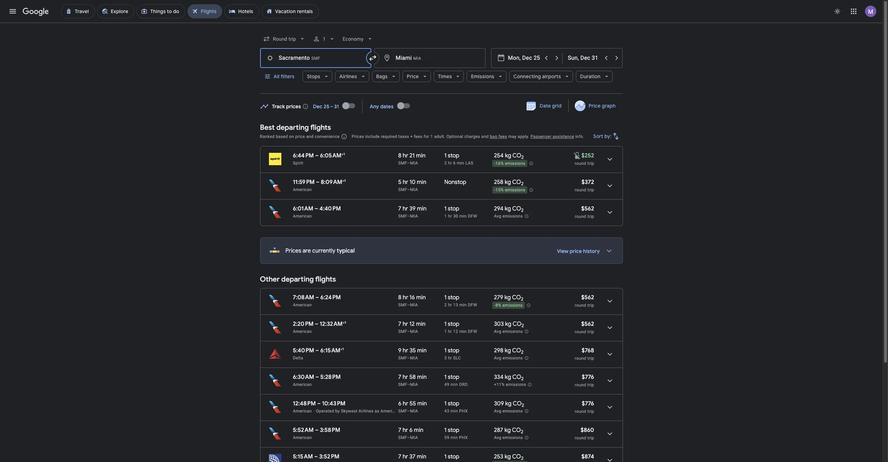 Task type: describe. For each thing, give the bounding box(es) containing it.
ranked based on price and convenience
[[260, 134, 340, 139]]

12 inside 7 hr 12 min smf – mia
[[409, 321, 415, 328]]

trip for 287
[[588, 436, 594, 441]]

stop for 1 stop 43 min phx
[[448, 401, 459, 408]]

flight details. leaves sacramento international airport at 7:08 am on monday, december 25 and arrives at miami international airport at 6:24 pm on monday, december 25. image
[[601, 293, 618, 310]]

298
[[494, 348, 503, 355]]

convenience
[[315, 134, 340, 139]]

7:08 am – 6:24 pm american
[[293, 295, 341, 308]]

hr inside 6 hr 55 min smf – mia
[[403, 401, 408, 408]]

american inside the '7:08 am – 6:24 pm american'
[[293, 303, 312, 308]]

stop for 1 stop 2 hr 6 min las
[[448, 152, 459, 159]]

30
[[453, 214, 458, 219]]

8%
[[496, 303, 501, 308]]

layover (1 of 1) is a 3 hr layover at salt lake city international airport in salt lake city. element
[[444, 356, 491, 362]]

5:52 am
[[293, 427, 314, 435]]

emissions down 254 kg co 2
[[505, 161, 525, 166]]

860 US dollars text field
[[581, 427, 594, 435]]

duration button
[[576, 68, 613, 85]]

filters
[[280, 73, 294, 80]]

bags
[[376, 73, 388, 80]]

$776 round trip for 334
[[575, 374, 594, 388]]

co for 298
[[512, 348, 521, 355]]

trip for 334
[[588, 383, 594, 388]]

11:59 pm
[[293, 179, 315, 186]]

avg emissions for 298
[[494, 356, 523, 361]]

avg emissions for 287
[[494, 436, 523, 441]]

stop for 1 stop 59 min phx
[[448, 427, 459, 435]]

american inside 5:52 am – 3:58 pm american
[[293, 436, 312, 441]]

Arrival time: 8:09 AM on  Tuesday, December 26. text field
[[321, 179, 346, 186]]

5 7 from the top
[[398, 454, 401, 461]]

bags button
[[372, 68, 400, 85]]

price graph
[[589, 103, 616, 109]]

13
[[453, 303, 458, 308]]

dfw for 279
[[468, 303, 477, 308]]

2 for 309
[[522, 403, 524, 409]]

5:40 pm – 6:15 am + 1
[[293, 347, 344, 355]]

– inside 8 hr 16 min smf – mia
[[407, 303, 410, 308]]

flight details. leaves sacramento international airport at 6:44 pm on monday, december 25 and arrives at miami international airport at 6:05 am on tuesday, december 26. image
[[601, 151, 618, 168]]

7 hr 6 min smf – mia
[[398, 427, 424, 441]]

2 for 294
[[521, 208, 524, 214]]

layover (1 of 1) is a 2 hr 6 min layover at harry reid international airport in las vegas. element
[[444, 161, 491, 166]]

6:44 pm – 6:05 am + 1
[[293, 152, 345, 159]]

2 for 254
[[521, 155, 524, 161]]

flight details. leaves sacramento international airport at 5:15 am on monday, december 25 and arrives at miami international airport at 3:52 pm on monday, december 25. image
[[601, 453, 618, 463]]

min for 7 hr 37 min
[[417, 454, 426, 461]]

include
[[365, 134, 380, 139]]

Return text field
[[568, 49, 601, 68]]

1 inside 1 stop 43 min phx
[[444, 401, 447, 408]]

303
[[494, 321, 504, 328]]

connecting
[[513, 73, 541, 80]]

+11% emissions
[[494, 383, 526, 388]]

1 stop flight. element for 6 hr 55 min
[[444, 401, 459, 409]]

round for 287
[[575, 436, 586, 441]]

emissions
[[471, 73, 494, 80]]

flight details. leaves sacramento international airport at 5:52 am on monday, december 25 and arrives at miami international airport at 3:58 pm on monday, december 25. image
[[601, 426, 618, 443]]

dfw for 303
[[468, 330, 477, 335]]

for
[[424, 134, 429, 139]]

based
[[276, 134, 288, 139]]

flight details. leaves sacramento international airport at 5:40 pm on monday, december 25 and arrives at miami international airport at 6:15 am on tuesday, december 26. image
[[601, 346, 618, 363]]

min for 5 hr 10 min smf – mia
[[417, 179, 426, 186]]

1 stop 3 hr slc
[[444, 348, 461, 361]]

– inside 2:20 pm – 12:32 am + 1
[[315, 321, 318, 328]]

date grid button
[[521, 100, 567, 112]]

total duration 7 hr 58 min. element
[[398, 374, 444, 382]]

hr inside 1 stop 1 hr 12 min dfw
[[448, 330, 452, 335]]

6 inside 1 stop 2 hr 6 min las
[[453, 161, 456, 166]]

optional
[[447, 134, 463, 139]]

min inside 1 stop 1 hr 12 min dfw
[[459, 330, 467, 335]]

16%
[[496, 161, 504, 166]]

phx for 287
[[459, 436, 468, 441]]

1 stop flight. element for 7 hr 12 min
[[444, 321, 459, 329]]

min for 7 hr 6 min smf – mia
[[414, 427, 424, 435]]

avg emissions for 303
[[494, 330, 523, 335]]

stop for 1 stop 49 min ord
[[448, 374, 459, 381]]

nonstop
[[444, 179, 466, 186]]

trip for 309
[[588, 410, 594, 415]]

7 hr 37 min
[[398, 454, 426, 461]]

kg for 294
[[505, 206, 511, 213]]

trip for 279
[[588, 303, 594, 308]]

flights for other departing flights
[[315, 275, 336, 284]]

hr inside 1 stop 3 hr slc
[[448, 356, 452, 361]]

mia for 10
[[410, 187, 418, 192]]

hr inside 7 hr 39 min smf – mia
[[403, 206, 408, 213]]

dates
[[380, 103, 394, 110]]

1 inside 1 popup button
[[323, 36, 326, 42]]

flight details. leaves sacramento international airport at 11:59 pm on monday, december 25 and arrives at miami international airport at 8:09 am on tuesday, december 26. image
[[601, 178, 618, 195]]

9
[[398, 348, 402, 355]]

2 for 334
[[521, 376, 524, 383]]

15%
[[496, 188, 504, 193]]

-15% emissions
[[494, 188, 525, 193]]

1 stop 43 min phx
[[444, 401, 468, 414]]

562 us dollars text field for 279
[[581, 295, 594, 302]]

flight details. leaves sacramento international airport at 2:20 pm on monday, december 25 and arrives at miami international airport at 12:32 am on tuesday, december 26. image
[[601, 320, 618, 337]]

round for 309
[[575, 410, 586, 415]]

stops
[[307, 73, 320, 80]]

1 inside 1 stop 3 hr slc
[[444, 348, 447, 355]]

by
[[335, 409, 340, 414]]

– inside 7 hr 6 min smf – mia
[[407, 436, 410, 441]]

2 fees from the left
[[499, 134, 507, 139]]

airlines inside main content
[[359, 409, 374, 414]]

– inside 7 hr 58 min smf – mia
[[407, 383, 410, 388]]

swap origin and destination. image
[[368, 54, 377, 62]]

1 horizontal spatial price
[[570, 248, 582, 255]]

1 stop flight. element for 7 hr 39 min
[[444, 206, 459, 214]]

– inside the '7:08 am – 6:24 pm american'
[[316, 295, 319, 302]]

kg for 279
[[505, 295, 511, 302]]

$776 for 334
[[582, 374, 594, 381]]

– inside 9 hr 35 min smf – mia
[[407, 356, 410, 361]]

Departure time: 6:01 AM. text field
[[293, 206, 313, 213]]

- for 258
[[494, 188, 496, 193]]

2 for 287
[[521, 430, 523, 436]]

1 stop 49 min ord
[[444, 374, 468, 388]]

1 stop flight. element for 7 hr 6 min
[[444, 427, 459, 436]]

min inside the 1 stop 1 hr 30 min dfw
[[459, 214, 467, 219]]

airports
[[542, 73, 561, 80]]

co for 254
[[513, 152, 521, 159]]

hr inside 1 stop 2 hr 6 min las
[[448, 161, 452, 166]]

Arrival time: 3:52 PM. text field
[[319, 454, 339, 461]]

as
[[375, 409, 379, 414]]

7 hr 12 min smf – mia
[[398, 321, 426, 335]]

american down 11:59 pm
[[293, 187, 312, 192]]

smf for 8 hr 21 min
[[398, 161, 407, 166]]

3:58 pm
[[320, 427, 340, 435]]

– inside 5 hr 10 min smf – mia
[[407, 187, 410, 192]]

view price history image
[[601, 243, 618, 260]]

– inside 5:52 am – 3:58 pm american
[[315, 427, 319, 435]]

airlines inside popup button
[[339, 73, 357, 80]]

airlines button
[[335, 68, 369, 85]]

layover (1 of 1) is a 1 hr 30 min layover at dallas/fort worth international airport in dallas. element
[[444, 214, 491, 219]]

flights for best departing flights
[[310, 123, 331, 132]]

hr inside 9 hr 35 min smf – mia
[[403, 348, 408, 355]]

emissions for 309
[[503, 409, 523, 414]]

279
[[494, 295, 503, 302]]

spirit
[[293, 161, 303, 166]]

6:44 pm
[[293, 152, 314, 159]]

sort by: button
[[590, 128, 623, 145]]

Departure time: 6:44 PM. text field
[[293, 152, 314, 159]]

total duration 7 hr 6 min. element
[[398, 427, 444, 436]]

Arrival time: 3:58 PM. text field
[[320, 427, 340, 435]]

leaves sacramento international airport at 6:01 am on monday, december 25 and arrives at miami international airport at 4:40 pm on monday, december 25. element
[[293, 206, 341, 213]]

min for 7 hr 39 min smf – mia
[[417, 206, 427, 213]]

leaves sacramento international airport at 6:44 pm on monday, december 25 and arrives at miami international airport at 6:05 am on tuesday, december 26. element
[[293, 152, 345, 159]]

departing for other
[[281, 275, 314, 284]]

372 US dollars text field
[[582, 179, 594, 186]]

emissions for 303
[[503, 330, 523, 335]]

min for 8 hr 21 min smf – mia
[[416, 152, 426, 159]]

grid
[[552, 103, 562, 109]]

american down departure time: 12:48 pm. text field
[[293, 409, 312, 414]]

6:05 am
[[320, 152, 341, 159]]

Departure text field
[[508, 49, 541, 68]]

layover (1 of 1) is a 49 min layover at o'hare international airport in chicago. element
[[444, 382, 491, 388]]

12:48 pm – 10:43 pm
[[293, 401, 346, 408]]

303 kg co 2
[[494, 321, 524, 329]]

hr inside 7 hr 58 min smf – mia
[[403, 374, 408, 381]]

294 kg co 2
[[494, 206, 524, 214]]

date
[[540, 103, 551, 109]]

7 for 7 hr 12 min
[[398, 321, 401, 328]]

round for 279
[[575, 303, 586, 308]]

– inside 6:30 am – 5:28 pm american
[[316, 374, 319, 381]]

– inside 7 hr 12 min smf – mia
[[407, 330, 410, 335]]

3:52 pm
[[319, 454, 339, 461]]

6 inside 7 hr 6 min smf – mia
[[409, 427, 413, 435]]

mia for 58
[[410, 383, 418, 388]]

-16% emissions
[[494, 161, 525, 166]]

kg for 334
[[505, 374, 511, 381]]

Departure time: 7:08 AM. text field
[[293, 295, 314, 302]]

avg for 309
[[494, 409, 501, 414]]

flight details. leaves sacramento international airport at 12:48 pm on monday, december 25 and arrives at miami international airport at 10:43 pm on monday, december 25. image
[[601, 399, 618, 416]]

1 stop flight. element for 9 hr 35 min
[[444, 348, 459, 356]]

learn more about tracked prices image
[[302, 103, 309, 110]]

7 for 7 hr 6 min
[[398, 427, 401, 435]]

$372
[[582, 179, 594, 186]]

hr inside 8 hr 21 min smf – mia
[[403, 152, 408, 159]]

min for 7 hr 58 min smf – mia
[[417, 374, 427, 381]]

Departure time: 6:30 AM. text field
[[293, 374, 314, 381]]

12:32 am
[[320, 321, 343, 328]]

stop for 1 stop 3 hr slc
[[448, 348, 459, 355]]

$860 round trip
[[575, 427, 594, 441]]

hr inside 5 hr 10 min smf – mia
[[403, 179, 408, 186]]

skywest
[[341, 409, 357, 414]]

view
[[557, 248, 569, 255]]

delta
[[293, 356, 303, 361]]

avg for 298
[[494, 356, 501, 361]]

7 for 7 hr 39 min
[[398, 206, 401, 213]]

1 stop flight. element for 8 hr 21 min
[[444, 152, 459, 161]]

mia for 6
[[410, 436, 418, 441]]

price for price
[[407, 73, 419, 80]]

1 inside "11:59 pm – 8:09 am + 1"
[[344, 179, 346, 183]]

Arrival time: 5:28 PM. text field
[[320, 374, 341, 381]]

eagle
[[401, 409, 412, 414]]

trip for 303
[[588, 330, 594, 335]]

Arrival time: 12:32 AM on  Tuesday, December 26. text field
[[320, 321, 346, 328]]

21
[[410, 152, 415, 159]]

all
[[273, 73, 279, 80]]

dec 25 – 31
[[313, 103, 339, 110]]

flight details. leaves sacramento international airport at 6:30 am on monday, december 25 and arrives at miami international airport at 5:28 pm on monday, december 25. image
[[601, 373, 618, 390]]

co for 309
[[513, 401, 522, 408]]

learn more about ranking image
[[341, 134, 347, 140]]

stops button
[[303, 68, 332, 85]]

best
[[260, 123, 275, 132]]

8 hr 21 min smf – mia
[[398, 152, 426, 166]]

layover (1 of 1) is a 59 min layover at phoenix sky harbor international airport in phoenix. element
[[444, 436, 491, 441]]

2 for 253
[[521, 456, 524, 462]]

– inside 6 hr 55 min smf – mia
[[407, 409, 410, 414]]

$768
[[582, 348, 594, 355]]

– right 'departure time: 5:15 am.' text box
[[314, 454, 318, 461]]

562 us dollars text field for 303
[[581, 321, 594, 328]]

25 – 31
[[324, 103, 339, 110]]

co for 287
[[512, 427, 521, 435]]

prices are currently typical
[[285, 248, 355, 255]]

874 US dollars text field
[[582, 454, 594, 461]]

total duration 7 hr 12 min. element
[[398, 321, 444, 329]]

any dates
[[370, 103, 394, 110]]

1 fees from the left
[[414, 134, 423, 139]]

all filters button
[[260, 68, 300, 85]]



Task type: vqa. For each thing, say whether or not it's contained in the screenshot.


Task type: locate. For each thing, give the bounding box(es) containing it.
1 vertical spatial phx
[[459, 436, 468, 441]]

1 vertical spatial prices
[[285, 248, 301, 255]]

0 vertical spatial airlines
[[339, 73, 357, 80]]

1 vertical spatial price
[[589, 103, 601, 109]]

mia down the 21
[[410, 161, 418, 166]]

2 phx from the top
[[459, 436, 468, 441]]

Arrival time: 6:15 AM on  Tuesday, December 26. text field
[[320, 347, 344, 355]]

ord
[[459, 383, 468, 388]]

768 US dollars text field
[[582, 348, 594, 355]]

smf inside 7 hr 12 min smf – mia
[[398, 330, 407, 335]]

passenger
[[531, 134, 552, 139]]

1 dfw from the top
[[468, 214, 477, 219]]

2 trip from the top
[[588, 188, 594, 193]]

kg inside "279 kg co 2"
[[505, 295, 511, 302]]

1 vertical spatial -
[[494, 188, 496, 193]]

emissions down 287 kg co 2
[[503, 436, 523, 441]]

mia down 16 at the bottom left of page
[[410, 303, 418, 308]]

leaves sacramento international airport at 5:40 pm on monday, december 25 and arrives at miami international airport at 6:15 am on tuesday, december 26. element
[[293, 347, 344, 355]]

hr left the 21
[[403, 152, 408, 159]]

1 stop flight. element
[[444, 152, 459, 161], [444, 206, 459, 214], [444, 295, 459, 303], [444, 321, 459, 329], [444, 348, 459, 356], [444, 374, 459, 382], [444, 401, 459, 409], [444, 427, 459, 436], [444, 454, 459, 462]]

9 round from the top
[[575, 436, 586, 441]]

5
[[398, 179, 402, 186]]

layover (1 of 1) is a 1 hr 12 min layover at dallas/fort worth international airport in dallas. element
[[444, 329, 491, 335]]

emissions down 303 kg co 2
[[503, 330, 523, 335]]

min for 7 hr 12 min smf – mia
[[416, 321, 426, 328]]

3 562 us dollars text field from the top
[[581, 321, 594, 328]]

$776 for 309
[[582, 401, 594, 408]]

emissions for 294
[[503, 214, 523, 219]]

stop up the layover (1 of 1) is a 2 hr 6 min layover at harry reid international airport in las vegas. element
[[448, 152, 459, 159]]

stop for 1 stop 1 hr 30 min dfw
[[448, 206, 459, 213]]

2 inside 254 kg co 2
[[521, 155, 524, 161]]

phx for 309
[[459, 409, 468, 414]]

1 inside 5:40 pm – 6:15 am + 1
[[342, 347, 344, 352]]

6 mia from the top
[[410, 356, 418, 361]]

0 horizontal spatial price
[[295, 134, 305, 139]]

2 vertical spatial $562
[[581, 321, 594, 328]]

3 smf from the top
[[398, 214, 407, 219]]

6 trip from the top
[[588, 357, 594, 362]]

min for 8 hr 16 min smf – mia
[[416, 295, 426, 302]]

main menu image
[[9, 7, 17, 16]]

hr up 1 stop 3 hr slc
[[448, 330, 452, 335]]

emissions for 334
[[506, 383, 526, 388]]

1 round from the top
[[575, 161, 586, 166]]

2 - from the top
[[494, 188, 496, 193]]

1 stop
[[444, 454, 459, 461]]

kg for 253
[[505, 454, 511, 461]]

smf inside 7 hr 6 min smf – mia
[[398, 436, 407, 441]]

$776 round trip for 309
[[575, 401, 594, 415]]

+
[[410, 134, 413, 139], [341, 152, 343, 157], [342, 179, 344, 183], [343, 321, 345, 325], [340, 347, 342, 352]]

1 horizontal spatial fees
[[499, 134, 507, 139]]

1 stop flight. element up slc
[[444, 348, 459, 356]]

309
[[494, 401, 504, 408]]

dfw inside the 1 stop 1 hr 30 min dfw
[[468, 214, 477, 219]]

35
[[410, 348, 416, 355]]

1 stop flight. element up 59
[[444, 427, 459, 436]]

co right 253
[[512, 454, 521, 461]]

american right as
[[381, 409, 400, 414]]

2 7 from the top
[[398, 321, 401, 328]]

hr inside 8 hr 16 min smf – mia
[[403, 295, 408, 302]]

kg inside 303 kg co 2
[[505, 321, 511, 328]]

round down $860
[[575, 436, 586, 441]]

kg up +11% emissions
[[505, 374, 511, 381]]

$776
[[582, 374, 594, 381], [582, 401, 594, 408]]

round down this price for this flight doesn't include overhead bin access. if you need a carry-on bag, use the bags filter to update prices. icon
[[575, 161, 586, 166]]

+ for 6:15 am
[[340, 347, 342, 352]]

1 stop flight. element down 59
[[444, 454, 459, 462]]

price inside popup button
[[407, 73, 419, 80]]

min inside 1 stop 59 min phx
[[451, 436, 458, 441]]

7 mia from the top
[[410, 383, 418, 388]]

smf for 7 hr 39 min
[[398, 214, 407, 219]]

price right view
[[570, 248, 582, 255]]

0 vertical spatial dfw
[[468, 214, 477, 219]]

leaves sacramento international airport at 6:30 am on monday, december 25 and arrives at miami international airport at 5:28 pm on monday, december 25. element
[[293, 374, 341, 381]]

$562 round trip for 303
[[575, 321, 594, 335]]

may
[[508, 134, 517, 139]]

flight details. leaves sacramento international airport at 6:01 am on monday, december 25 and arrives at miami international airport at 4:40 pm on monday, december 25. image
[[601, 204, 618, 221]]

round for 294
[[575, 214, 586, 219]]

hr inside the 1 stop 1 hr 30 min dfw
[[448, 214, 452, 219]]

mia down 35
[[410, 356, 418, 361]]

1 horizontal spatial 12
[[453, 330, 458, 335]]

562 us dollars text field left flight details. leaves sacramento international airport at 6:01 am on monday, december 25 and arrives at miami international airport at 4:40 pm on monday, december 25. 'icon'
[[581, 206, 594, 213]]

1 vertical spatial price
[[570, 248, 582, 255]]

min inside 8 hr 21 min smf – mia
[[416, 152, 426, 159]]

2 inside 1 stop 2 hr 13 min dfw
[[444, 303, 447, 308]]

3 7 from the top
[[398, 374, 401, 381]]

co inside 287 kg co 2
[[512, 427, 521, 435]]

9 smf from the top
[[398, 436, 407, 441]]

mia for 12
[[410, 330, 418, 335]]

11:59 pm – 8:09 am + 1
[[293, 179, 346, 186]]

mia for 55
[[410, 409, 418, 414]]

emissions for 287
[[503, 436, 523, 441]]

2 and from the left
[[481, 134, 489, 139]]

kg inside 253 kg co 2
[[505, 454, 511, 461]]

1 vertical spatial 12
[[453, 330, 458, 335]]

none search field containing all filters
[[260, 30, 623, 94]]

0 horizontal spatial prices
[[285, 248, 301, 255]]

kg right 253
[[505, 454, 511, 461]]

+ for 12:32 am
[[343, 321, 345, 325]]

other departing flights
[[260, 275, 336, 284]]

min inside 1 stop 49 min ord
[[451, 383, 458, 388]]

round inside $372 round trip
[[575, 188, 586, 193]]

1 avg emissions from the top
[[494, 214, 523, 219]]

$776 round trip up the 860 us dollars text field
[[575, 401, 594, 415]]

avg down 287
[[494, 436, 501, 441]]

apply.
[[518, 134, 529, 139]]

4 7 from the top
[[398, 427, 401, 435]]

$562 round trip for 294
[[575, 206, 594, 219]]

sort
[[593, 133, 603, 140]]

298 kg co 2
[[494, 348, 524, 356]]

6:30 am – 5:28 pm american
[[293, 374, 341, 388]]

smf for 5 hr 10 min
[[398, 187, 407, 192]]

None text field
[[260, 48, 371, 68], [374, 48, 485, 68], [260, 48, 371, 68], [374, 48, 485, 68]]

7 for 7 hr 58 min
[[398, 374, 401, 381]]

typical
[[337, 248, 355, 255]]

mia for 21
[[410, 161, 418, 166]]

252 US dollars text field
[[582, 152, 594, 159]]

1 stop flight. element for 7 hr 58 min
[[444, 374, 459, 382]]

connecting airports button
[[509, 68, 573, 85]]

1 8 from the top
[[398, 152, 401, 159]]

stop for 1 stop 2 hr 13 min dfw
[[448, 295, 459, 302]]

stop inside 1 stop 2 hr 6 min las
[[448, 152, 459, 159]]

american inside 6:01 am – 4:40 pm american
[[293, 214, 312, 219]]

2 562 us dollars text field from the top
[[581, 295, 594, 302]]

– right the 6:44 pm
[[315, 152, 319, 159]]

334
[[494, 374, 504, 381]]

smf for 7 hr 12 min
[[398, 330, 407, 335]]

7 down eagle on the left bottom
[[398, 427, 401, 435]]

12:48 pm
[[293, 401, 316, 408]]

8 left 16 at the bottom left of page
[[398, 295, 401, 302]]

$562 left flight details. leaves sacramento international airport at 7:08 am on monday, december 25 and arrives at miami international airport at 6:24 pm on monday, december 25. icon at bottom
[[581, 295, 594, 302]]

trip up 768 us dollars text field
[[588, 330, 594, 335]]

dfw
[[468, 214, 477, 219], [468, 303, 477, 308], [468, 330, 477, 335]]

co right 287
[[512, 427, 521, 435]]

5 mia from the top
[[410, 330, 418, 335]]

stop inside 1 stop 3 hr slc
[[448, 348, 459, 355]]

are
[[303, 248, 311, 255]]

total duration 8 hr 21 min. element
[[398, 152, 444, 161]]

2:20 pm
[[293, 321, 314, 328]]

this price for this flight doesn't include overhead bin access. if you need a carry-on bag, use the bags filter to update prices. image
[[573, 152, 582, 160]]

leaves sacramento international airport at 11:59 pm on monday, december 25 and arrives at miami international airport at 8:09 am on tuesday, december 26. element
[[293, 179, 346, 186]]

hr inside 1 stop 2 hr 13 min dfw
[[448, 303, 452, 308]]

6 smf from the top
[[398, 356, 407, 361]]

change appearance image
[[829, 3, 846, 20]]

2 for 258
[[521, 181, 524, 187]]

309 kg co 2
[[494, 401, 524, 409]]

phx inside 1 stop 59 min phx
[[459, 436, 468, 441]]

– inside 6:01 am – 4:40 pm american
[[315, 206, 318, 213]]

mia for 16
[[410, 303, 418, 308]]

departing up 7:08 am
[[281, 275, 314, 284]]

4 1 stop flight. element from the top
[[444, 321, 459, 329]]

- down 279
[[494, 303, 496, 308]]

0 horizontal spatial and
[[306, 134, 314, 139]]

price right on
[[295, 134, 305, 139]]

min
[[416, 152, 426, 159], [457, 161, 464, 166], [417, 179, 426, 186], [417, 206, 427, 213], [459, 214, 467, 219], [416, 295, 426, 302], [459, 303, 467, 308], [416, 321, 426, 328], [459, 330, 467, 335], [417, 348, 427, 355], [417, 374, 427, 381], [451, 383, 458, 388], [417, 401, 427, 408], [451, 409, 458, 414], [414, 427, 424, 435], [451, 436, 458, 441], [417, 454, 426, 461]]

1 vertical spatial 562 us dollars text field
[[581, 295, 594, 302]]

price inside button
[[589, 103, 601, 109]]

1 horizontal spatial and
[[481, 134, 489, 139]]

emissions down 298 kg co 2
[[503, 356, 523, 361]]

operated
[[316, 409, 334, 414]]

2 dfw from the top
[[468, 303, 477, 308]]

hr inside 7 hr 6 min smf – mia
[[403, 427, 408, 435]]

mia for 35
[[410, 356, 418, 361]]

operated by skywest airlines as american eagle
[[316, 409, 412, 414]]

+ for 8:09 am
[[342, 179, 344, 183]]

stop inside the 1 stop 1 hr 30 min dfw
[[448, 206, 459, 213]]

2 smf from the top
[[398, 187, 407, 192]]

avg emissions down 309 kg co 2 at the right
[[494, 409, 523, 414]]

kg for 298
[[505, 348, 511, 355]]

Departure time: 5:15 AM. text field
[[293, 454, 313, 461]]

track
[[272, 103, 285, 110]]

mia for 39
[[410, 214, 418, 219]]

total duration 8 hr 16 min. element
[[398, 295, 444, 303]]

total duration 9 hr 35 min. element
[[398, 348, 444, 356]]

currently
[[312, 248, 335, 255]]

stop for 1 stop 1 hr 12 min dfw
[[448, 321, 459, 328]]

co inside 254 kg co 2
[[513, 152, 521, 159]]

1 stop 59 min phx
[[444, 427, 468, 441]]

9 stop from the top
[[448, 454, 459, 461]]

nonstop flight. element
[[444, 179, 466, 187]]

round inside $768 round trip
[[575, 357, 586, 362]]

round for 298
[[575, 357, 586, 362]]

co right 298
[[512, 348, 521, 355]]

7 inside 7 hr 39 min smf – mia
[[398, 206, 401, 213]]

Departure time: 5:52 AM. text field
[[293, 427, 314, 435]]

1 mia from the top
[[410, 161, 418, 166]]

2 inside 253 kg co 2
[[521, 456, 524, 462]]

smf inside 7 hr 58 min smf – mia
[[398, 383, 407, 388]]

– inside "11:59 pm – 8:09 am + 1"
[[316, 179, 320, 186]]

dec
[[313, 103, 322, 110]]

mia inside 7 hr 58 min smf – mia
[[410, 383, 418, 388]]

$776 round trip
[[575, 374, 594, 388], [575, 401, 594, 415]]

total duration 5 hr 10 min. element
[[398, 179, 444, 187]]

None field
[[260, 33, 309, 45], [340, 33, 376, 45], [260, 33, 309, 45], [340, 33, 376, 45]]

taxes
[[398, 134, 409, 139]]

mia down total duration 7 hr 6 min. element
[[410, 436, 418, 441]]

Arrival time: 10:43 PM. text field
[[322, 401, 346, 408]]

2 round from the top
[[575, 188, 586, 193]]

times button
[[434, 68, 464, 85]]

1 vertical spatial dfw
[[468, 303, 477, 308]]

6 1 stop flight. element from the top
[[444, 374, 459, 382]]

2 inside 1 stop 2 hr 6 min las
[[444, 161, 447, 166]]

kg inside 298 kg co 2
[[505, 348, 511, 355]]

Departure time: 12:48 PM. text field
[[293, 401, 316, 408]]

7 hr 58 min smf – mia
[[398, 374, 427, 388]]

emissions
[[505, 161, 525, 166], [505, 188, 525, 193], [503, 214, 523, 219], [503, 303, 523, 308], [503, 330, 523, 335], [503, 356, 523, 361], [506, 383, 526, 388], [503, 409, 523, 414], [503, 436, 523, 441]]

by:
[[604, 133, 612, 140]]

trip down 252 us dollars text box
[[588, 161, 594, 166]]

total duration 7 hr 39 min. element
[[398, 206, 444, 214]]

fees
[[414, 134, 423, 139], [499, 134, 507, 139]]

1 stop 1 hr 12 min dfw
[[444, 321, 477, 335]]

trip for 258
[[588, 188, 594, 193]]

0 horizontal spatial 6
[[398, 401, 402, 408]]

None search field
[[260, 30, 623, 94]]

stop for 1 stop
[[448, 454, 459, 461]]

0 horizontal spatial price
[[407, 73, 419, 80]]

1 trip from the top
[[588, 161, 594, 166]]

6 inside 6 hr 55 min smf – mia
[[398, 401, 402, 408]]

prices include required taxes + fees for 1 adult. optional charges and bag fees may apply. passenger assistance
[[352, 134, 574, 139]]

min inside 1 stop 2 hr 13 min dfw
[[459, 303, 467, 308]]

0 vertical spatial $776 round trip
[[575, 374, 594, 388]]

fees right bag at top right
[[499, 134, 507, 139]]

Departure time: 5:40 PM. text field
[[293, 348, 314, 355]]

min right 30
[[459, 214, 467, 219]]

$776 left flight details. leaves sacramento international airport at 12:48 pm on monday, december 25 and arrives at miami international airport at 10:43 pm on monday, december 25. icon
[[582, 401, 594, 408]]

287
[[494, 427, 503, 435]]

avg emissions down 298 kg co 2
[[494, 356, 523, 361]]

min down 6 hr 55 min smf – mia
[[414, 427, 424, 435]]

5 avg emissions from the top
[[494, 436, 523, 441]]

co for 258
[[512, 179, 521, 186]]

7 round from the top
[[575, 383, 586, 388]]

prices
[[286, 103, 301, 110]]

trip down 768 us dollars text field
[[588, 357, 594, 362]]

mia inside 7 hr 12 min smf – mia
[[410, 330, 418, 335]]

1 horizontal spatial airlines
[[359, 409, 374, 414]]

–
[[315, 152, 319, 159], [407, 161, 410, 166], [316, 179, 320, 186], [407, 187, 410, 192], [315, 206, 318, 213], [407, 214, 410, 219], [316, 295, 319, 302], [407, 303, 410, 308], [315, 321, 318, 328], [407, 330, 410, 335], [316, 348, 319, 355], [407, 356, 410, 361], [316, 374, 319, 381], [407, 383, 410, 388], [317, 401, 321, 408], [407, 409, 410, 414], [315, 427, 319, 435], [407, 436, 410, 441], [314, 454, 318, 461]]

7 left 58
[[398, 374, 401, 381]]

$874
[[582, 454, 594, 461]]

ranked
[[260, 134, 275, 139]]

5 avg from the top
[[494, 436, 501, 441]]

8 for 8 hr 16 min
[[398, 295, 401, 302]]

best departing flights
[[260, 123, 331, 132]]

8 for 8 hr 21 min
[[398, 152, 401, 159]]

departing
[[276, 123, 309, 132], [281, 275, 314, 284]]

Arrival time: 4:40 PM. text field
[[320, 206, 341, 213]]

round for 258
[[575, 188, 586, 193]]

smf inside 5 hr 10 min smf – mia
[[398, 187, 407, 192]]

co for 334
[[512, 374, 521, 381]]

mia inside 5 hr 10 min smf – mia
[[410, 187, 418, 192]]

– up operated in the left of the page
[[317, 401, 321, 408]]

2 avg emissions from the top
[[494, 330, 523, 335]]

2 for 298
[[521, 350, 524, 356]]

co for 294
[[512, 206, 521, 213]]

– left 8:09 am
[[316, 179, 320, 186]]

stop up 30
[[448, 206, 459, 213]]

9 1 stop flight. element from the top
[[444, 454, 459, 462]]

main content
[[260, 97, 623, 463]]

8 round from the top
[[575, 410, 586, 415]]

min inside 7 hr 39 min smf – mia
[[417, 206, 427, 213]]

6:15 am
[[320, 348, 340, 355]]

– left 6:15 am
[[316, 348, 319, 355]]

smf for 7 hr 58 min
[[398, 383, 407, 388]]

2 inside 334 kg co 2
[[521, 376, 524, 383]]

smf for 9 hr 35 min
[[398, 356, 407, 361]]

0 vertical spatial price
[[295, 134, 305, 139]]

253 kg co 2
[[494, 454, 524, 462]]

2 $776 from the top
[[582, 401, 594, 408]]

776 US dollars text field
[[582, 374, 594, 381]]

dfw inside 1 stop 1 hr 12 min dfw
[[468, 330, 477, 335]]

$562 round trip up 768 us dollars text field
[[575, 321, 594, 335]]

253
[[494, 454, 503, 461]]

mia inside 7 hr 6 min smf – mia
[[410, 436, 418, 441]]

0 vertical spatial flights
[[310, 123, 331, 132]]

min for 9 hr 35 min smf – mia
[[417, 348, 427, 355]]

9 trip from the top
[[588, 436, 594, 441]]

7 stop from the top
[[448, 401, 459, 408]]

hr left 55
[[403, 401, 408, 408]]

8 stop from the top
[[448, 427, 459, 435]]

1 $562 round trip from the top
[[575, 206, 594, 219]]

562 US dollars text field
[[581, 206, 594, 213], [581, 295, 594, 302], [581, 321, 594, 328]]

- for 279
[[494, 303, 496, 308]]

2 1 stop flight. element from the top
[[444, 206, 459, 214]]

dfw for 294
[[468, 214, 477, 219]]

12 inside 1 stop 1 hr 12 min dfw
[[453, 330, 458, 335]]

0 vertical spatial price
[[407, 73, 419, 80]]

trip inside $860 round trip
[[588, 436, 594, 441]]

0 vertical spatial prices
[[352, 134, 364, 139]]

1 horizontal spatial prices
[[352, 134, 364, 139]]

trip inside $768 round trip
[[588, 357, 594, 362]]

trip for 294
[[588, 214, 594, 219]]

slc
[[453, 356, 461, 361]]

1 and from the left
[[306, 134, 314, 139]]

1 stop flight. element for 8 hr 16 min
[[444, 295, 459, 303]]

55
[[410, 401, 416, 408]]

$860
[[581, 427, 594, 435]]

co inside 303 kg co 2
[[513, 321, 522, 328]]

min right "39"
[[417, 206, 427, 213]]

round for 303
[[575, 330, 586, 335]]

3 mia from the top
[[410, 214, 418, 219]]

trip for 298
[[588, 357, 594, 362]]

1 vertical spatial 8
[[398, 295, 401, 302]]

5:28 pm
[[320, 374, 341, 381]]

37
[[409, 454, 416, 461]]

round up 768 us dollars text field
[[575, 330, 586, 335]]

flights up 6:24 pm
[[315, 275, 336, 284]]

6 round from the top
[[575, 357, 586, 362]]

min inside 7 hr 58 min smf – mia
[[417, 374, 427, 381]]

1 inside 1 stop 2 hr 13 min dfw
[[444, 295, 447, 302]]

3 $562 from the top
[[581, 321, 594, 328]]

co for 279
[[512, 295, 521, 302]]

smf for 8 hr 16 min
[[398, 303, 407, 308]]

1 vertical spatial departing
[[281, 275, 314, 284]]

2 $562 round trip from the top
[[575, 295, 594, 308]]

avg emissions for 309
[[494, 409, 523, 414]]

american inside 6:30 am – 5:28 pm american
[[293, 383, 312, 388]]

0 vertical spatial 562 us dollars text field
[[581, 206, 594, 213]]

hr inside 7 hr 12 min smf – mia
[[403, 321, 408, 328]]

+ for 6:05 am
[[341, 152, 343, 157]]

phx
[[459, 409, 468, 414], [459, 436, 468, 441]]

6:01 am
[[293, 206, 313, 213]]

co right 309
[[513, 401, 522, 408]]

1 stop 2 hr 13 min dfw
[[444, 295, 477, 308]]

1 smf from the top
[[398, 161, 407, 166]]

1 $776 from the top
[[582, 374, 594, 381]]

3 stop from the top
[[448, 295, 459, 302]]

7 hr 39 min smf – mia
[[398, 206, 427, 219]]

7 inside 7 hr 12 min smf – mia
[[398, 321, 401, 328]]

smf inside 8 hr 21 min smf – mia
[[398, 161, 407, 166]]

9 hr 35 min smf – mia
[[398, 348, 427, 361]]

1 vertical spatial $776 round trip
[[575, 401, 594, 415]]

emissions down 294 kg co 2
[[503, 214, 523, 219]]

leaves sacramento international airport at 12:48 pm on monday, december 25 and arrives at miami international airport at 10:43 pm on monday, december 25. element
[[293, 401, 346, 408]]

hr left 58
[[403, 374, 408, 381]]

fees left the for
[[414, 134, 423, 139]]

kg right 303
[[505, 321, 511, 328]]

smf inside 9 hr 35 min smf – mia
[[398, 356, 407, 361]]

1 vertical spatial $562
[[581, 295, 594, 302]]

2 up +11% emissions
[[521, 376, 524, 383]]

smf inside 6 hr 55 min smf – mia
[[398, 409, 407, 414]]

1 inside 1 stop 59 min phx
[[444, 427, 447, 435]]

0 vertical spatial phx
[[459, 409, 468, 414]]

258 kg co 2
[[494, 179, 524, 187]]

4 mia from the top
[[410, 303, 418, 308]]

776 US dollars text field
[[582, 401, 594, 408]]

3 avg emissions from the top
[[494, 356, 523, 361]]

2 vertical spatial 562 us dollars text field
[[581, 321, 594, 328]]

american
[[293, 187, 312, 192], [293, 214, 312, 219], [293, 303, 312, 308], [293, 330, 312, 335], [293, 383, 312, 388], [293, 409, 312, 414], [381, 409, 400, 414], [293, 436, 312, 441]]

round trip
[[575, 161, 594, 166]]

1 7 from the top
[[398, 206, 401, 213]]

total duration 7 hr 37 min. element
[[398, 454, 444, 462]]

1 stop from the top
[[448, 152, 459, 159]]

1 stop flight. element up 13
[[444, 295, 459, 303]]

1 vertical spatial airlines
[[359, 409, 374, 414]]

5:40 pm
[[293, 348, 314, 355]]

find the best price region
[[260, 97, 623, 118]]

2 vertical spatial dfw
[[468, 330, 477, 335]]

2 inside 298 kg co 2
[[521, 350, 524, 356]]

avg for 303
[[494, 330, 501, 335]]

5:15 am – 3:52 pm
[[293, 454, 339, 461]]

2 inside 309 kg co 2
[[522, 403, 524, 409]]

co inside 298 kg co 2
[[512, 348, 521, 355]]

min right 37
[[417, 454, 426, 461]]

0 vertical spatial $776
[[582, 374, 594, 381]]

6 hr 55 min smf – mia
[[398, 401, 427, 414]]

min down 8 hr 16 min smf – mia
[[416, 321, 426, 328]]

round down 768 us dollars text field
[[575, 357, 586, 362]]

sort by:
[[593, 133, 612, 140]]

$252
[[582, 152, 594, 159]]

59
[[444, 436, 449, 441]]

leaves sacramento international airport at 7:08 am on monday, december 25 and arrives at miami international airport at 6:24 pm on monday, december 25. element
[[293, 295, 341, 302]]

layover (1 of 1) is a 43 min layover at phoenix sky harbor international airport in phoenix. element
[[444, 409, 491, 415]]

8 trip from the top
[[588, 410, 594, 415]]

avg emissions down 287 kg co 2
[[494, 436, 523, 441]]

1 phx from the top
[[459, 409, 468, 414]]

total duration 6 hr 55 min. element
[[398, 401, 444, 409]]

7 1 stop flight. element from the top
[[444, 401, 459, 409]]

– down "39"
[[407, 214, 410, 219]]

$562 for 294
[[581, 206, 594, 213]]

5:52 am – 3:58 pm american
[[293, 427, 340, 441]]

8 smf from the top
[[398, 409, 407, 414]]

6 up eagle on the left bottom
[[398, 401, 402, 408]]

3 dfw from the top
[[468, 330, 477, 335]]

2 mia from the top
[[410, 187, 418, 192]]

price button
[[403, 68, 431, 85]]

– down '10'
[[407, 187, 410, 192]]

1 vertical spatial $562 round trip
[[575, 295, 594, 308]]

hr inside total duration 7 hr 37 min. element
[[403, 454, 408, 461]]

2 stop from the top
[[448, 206, 459, 213]]

price graph button
[[570, 100, 622, 112]]

2 vertical spatial -
[[494, 303, 496, 308]]

1 stop flight. element up 43
[[444, 401, 459, 409]]

2 right 309
[[522, 403, 524, 409]]

0 vertical spatial 8
[[398, 152, 401, 159]]

3 1 stop flight. element from the top
[[444, 295, 459, 303]]

2 up nonstop
[[444, 161, 447, 166]]

0 vertical spatial $562 round trip
[[575, 206, 594, 219]]

- down 254
[[494, 161, 496, 166]]

co up -15% emissions
[[512, 179, 521, 186]]

2 avg from the top
[[494, 330, 501, 335]]

1 horizontal spatial price
[[589, 103, 601, 109]]

hr left 13
[[448, 303, 452, 308]]

smf down total duration 7 hr 58 min. element in the bottom of the page
[[398, 383, 407, 388]]

– inside 6:44 pm – 6:05 am + 1
[[315, 152, 319, 159]]

prices
[[352, 134, 364, 139], [285, 248, 301, 255]]

2 vertical spatial 6
[[409, 427, 413, 435]]

8 inside 8 hr 16 min smf – mia
[[398, 295, 401, 302]]

4 avg emissions from the top
[[494, 409, 523, 414]]

stop up 59
[[448, 427, 459, 435]]

layover (1 of 1) is a 1 hr 17 min layover at denver international airport in denver. element
[[444, 462, 491, 463]]

co inside 294 kg co 2
[[512, 206, 521, 213]]

Arrival time: 6:05 AM on  Tuesday, December 26. text field
[[320, 152, 345, 159]]

min right '10'
[[417, 179, 426, 186]]

1 $776 round trip from the top
[[575, 374, 594, 388]]

all filters
[[273, 73, 294, 80]]

1 inside 1 stop 49 min ord
[[444, 374, 447, 381]]

7 trip from the top
[[588, 383, 594, 388]]

9 mia from the top
[[410, 436, 418, 441]]

39
[[409, 206, 416, 213]]

5 1 stop flight. element from the top
[[444, 348, 459, 356]]

0 vertical spatial departing
[[276, 123, 309, 132]]

2 for 303
[[522, 323, 524, 329]]

avg down 294
[[494, 214, 501, 219]]

emissions for 298
[[503, 356, 523, 361]]

0 vertical spatial 6
[[453, 161, 456, 166]]

other
[[260, 275, 280, 284]]

– inside 8 hr 21 min smf – mia
[[407, 161, 410, 166]]

co inside 334 kg co 2
[[512, 374, 521, 381]]

main content containing best departing flights
[[260, 97, 623, 463]]

min right 49
[[451, 383, 458, 388]]

$562 round trip left flight details. leaves sacramento international airport at 6:01 am on monday, december 25 and arrives at miami international airport at 4:40 pm on monday, december 25. 'icon'
[[575, 206, 594, 219]]

1 vertical spatial flights
[[315, 275, 336, 284]]

mia inside 9 hr 35 min smf – mia
[[410, 356, 418, 361]]

1 inside 6:44 pm – 6:05 am + 1
[[343, 152, 345, 157]]

avg emissions for 294
[[494, 214, 523, 219]]

min inside 1 stop 2 hr 6 min las
[[457, 161, 464, 166]]

6 stop from the top
[[448, 374, 459, 381]]

1 vertical spatial $776
[[582, 401, 594, 408]]

american down departure time: 2:20 pm. text box
[[293, 330, 312, 335]]

kg right 309
[[505, 401, 512, 408]]

1 horizontal spatial 6
[[409, 427, 413, 435]]

kg inside 294 kg co 2
[[505, 206, 511, 213]]

kg for 287
[[505, 427, 511, 435]]

2 for 279
[[521, 297, 524, 303]]

4 stop from the top
[[448, 321, 459, 328]]

1 avg from the top
[[494, 214, 501, 219]]

co for 253
[[512, 454, 521, 461]]

date grid
[[540, 103, 562, 109]]

mia down '10'
[[410, 187, 418, 192]]

5 smf from the top
[[398, 330, 407, 335]]

price for price graph
[[589, 103, 601, 109]]

co inside "279 kg co 2"
[[512, 295, 521, 302]]

phx inside 1 stop 43 min phx
[[459, 409, 468, 414]]

emissions down "279 kg co 2"
[[503, 303, 523, 308]]

3 round from the top
[[575, 214, 586, 219]]

- down the 258
[[494, 188, 496, 193]]

3 avg from the top
[[494, 356, 501, 361]]

1 vertical spatial 6
[[398, 401, 402, 408]]

kg inside 309 kg co 2
[[505, 401, 512, 408]]

4 round from the top
[[575, 303, 586, 308]]

10:43 pm
[[322, 401, 346, 408]]

8:09 am
[[321, 179, 342, 186]]

min inside 7 hr 6 min smf – mia
[[414, 427, 424, 435]]

2 vertical spatial $562 round trip
[[575, 321, 594, 335]]

smf down total duration 8 hr 16 min. element
[[398, 303, 407, 308]]

1 - from the top
[[494, 161, 496, 166]]

2 horizontal spatial 6
[[453, 161, 456, 166]]

leaves sacramento international airport at 5:52 am on monday, december 25 and arrives at miami international airport at 3:58 pm on monday, december 25. element
[[293, 427, 340, 435]]

stop inside 1 stop 43 min phx
[[448, 401, 459, 408]]

co for 303
[[513, 321, 522, 328]]

min for 6 hr 55 min smf – mia
[[417, 401, 427, 408]]

smf inside 8 hr 16 min smf – mia
[[398, 303, 407, 308]]

1 562 us dollars text field from the top
[[581, 206, 594, 213]]

prices left are
[[285, 248, 301, 255]]

min right 35
[[417, 348, 427, 355]]

0 vertical spatial 12
[[409, 321, 415, 328]]

4 avg from the top
[[494, 409, 501, 414]]

american down 7:08 am
[[293, 303, 312, 308]]

Arrival time: 6:24 PM. text field
[[320, 295, 341, 302]]

emissions down 258 kg co 2
[[505, 188, 525, 193]]

1 inside 1 stop 2 hr 6 min las
[[444, 152, 447, 159]]

562 us dollars text field left flight details. leaves sacramento international airport at 7:08 am on monday, december 25 and arrives at miami international airport at 6:24 pm on monday, december 25. icon at bottom
[[581, 295, 594, 302]]

co inside 309 kg co 2
[[513, 401, 522, 408]]

2 left 13
[[444, 303, 447, 308]]

0 horizontal spatial airlines
[[339, 73, 357, 80]]

1 1 stop flight. element from the top
[[444, 152, 459, 161]]

co up -16% emissions
[[513, 152, 521, 159]]

1 stop flight. element up 49
[[444, 374, 459, 382]]

leaves sacramento international airport at 2:20 pm on monday, december 25 and arrives at miami international airport at 12:32 am on tuesday, december 26. element
[[293, 321, 346, 328]]

8 mia from the top
[[410, 409, 418, 414]]

times
[[438, 73, 452, 80]]

2 $776 round trip from the top
[[575, 401, 594, 415]]

$562 for 279
[[581, 295, 594, 302]]

stop up 49
[[448, 374, 459, 381]]

0 horizontal spatial fees
[[414, 134, 423, 139]]

562 us dollars text field for 294
[[581, 206, 594, 213]]

2 8 from the top
[[398, 295, 401, 302]]

3 trip from the top
[[588, 214, 594, 219]]

prices for prices are currently typical
[[285, 248, 301, 255]]

4 smf from the top
[[398, 303, 407, 308]]

min for 1 stop 59 min phx
[[451, 436, 458, 441]]

$562
[[581, 206, 594, 213], [581, 295, 594, 302], [581, 321, 594, 328]]

0 vertical spatial -
[[494, 161, 496, 166]]

1 $562 from the top
[[581, 206, 594, 213]]

7 smf from the top
[[398, 383, 407, 388]]

layover (1 of 1) is a 2 hr 13 min layover at dallas/fort worth international airport in dallas. element
[[444, 303, 491, 308]]

5 round from the top
[[575, 330, 586, 335]]

leaves sacramento international airport at 5:15 am on monday, december 25 and arrives at miami international airport at 3:52 pm on monday, december 25. element
[[293, 454, 339, 461]]

airlines right stops 'popup button'
[[339, 73, 357, 80]]

2 $562 from the top
[[581, 295, 594, 302]]

Departure time: 11:59 PM. text field
[[293, 179, 315, 186]]

hr right 5
[[403, 179, 408, 186]]

avg emissions
[[494, 214, 523, 219], [494, 330, 523, 335], [494, 356, 523, 361], [494, 409, 523, 414], [494, 436, 523, 441]]

– inside 7 hr 39 min smf – mia
[[407, 214, 410, 219]]

any
[[370, 103, 379, 110]]

8 1 stop flight. element from the top
[[444, 427, 459, 436]]

Departure time: 2:20 PM. text field
[[293, 321, 314, 328]]

– inside 5:40 pm – 6:15 am + 1
[[316, 348, 319, 355]]

1 inside 2:20 pm – 12:32 am + 1
[[345, 321, 346, 325]]

3 - from the top
[[494, 303, 496, 308]]

round inside $860 round trip
[[575, 436, 586, 441]]

loading results progress bar
[[0, 23, 883, 24]]

min for 1 stop 43 min phx
[[451, 409, 458, 414]]

- for 254
[[494, 161, 496, 166]]

co inside 258 kg co 2
[[512, 179, 521, 186]]

prices for prices include required taxes + fees for 1 adult. optional charges and bag fees may apply. passenger assistance
[[352, 134, 364, 139]]

trip left flight details. leaves sacramento international airport at 6:01 am on monday, december 25 and arrives at miami international airport at 4:40 pm on monday, december 25. 'icon'
[[588, 214, 594, 219]]

0 vertical spatial $562
[[581, 206, 594, 213]]

4 trip from the top
[[588, 303, 594, 308]]

5 stop from the top
[[448, 348, 459, 355]]

12 down 8 hr 16 min smf – mia
[[409, 321, 415, 328]]

departing for best
[[276, 123, 309, 132]]

mia down "39"
[[410, 214, 418, 219]]

3 $562 round trip from the top
[[575, 321, 594, 335]]

hr right 9
[[403, 348, 408, 355]]

stop inside 1 stop 2 hr 13 min dfw
[[448, 295, 459, 302]]

2 inside "279 kg co 2"
[[521, 297, 524, 303]]

price right 'bags' popup button
[[407, 73, 419, 80]]

0 horizontal spatial 12
[[409, 321, 415, 328]]

hr left 37
[[403, 454, 408, 461]]

5 trip from the top
[[588, 330, 594, 335]]

avg
[[494, 214, 501, 219], [494, 330, 501, 335], [494, 356, 501, 361], [494, 409, 501, 414], [494, 436, 501, 441]]



